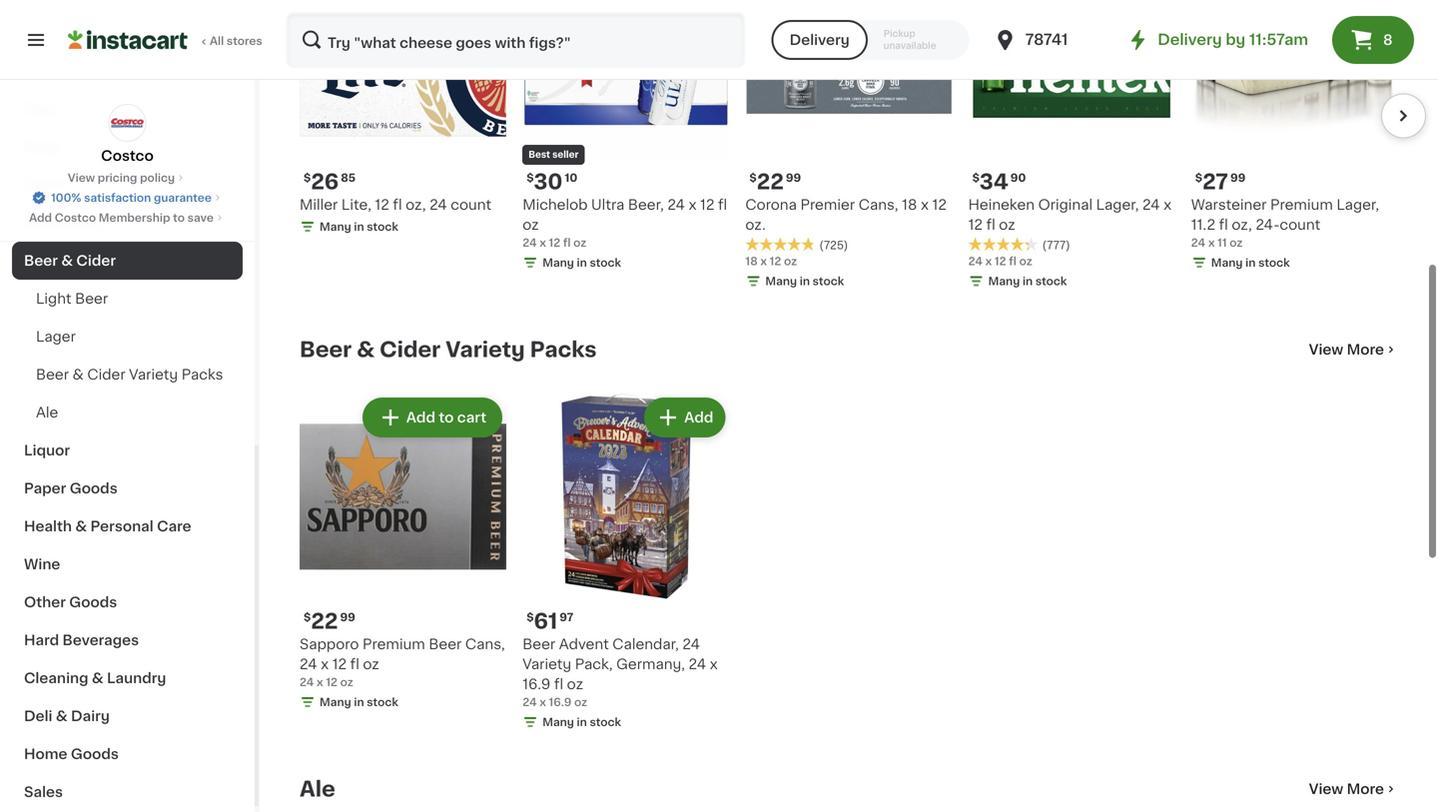 Task type: locate. For each thing, give the bounding box(es) containing it.
99 up sapporo
[[340, 612, 355, 623]]

stock down michelob ultra beer, 24 x 12 fl oz 24 x 12 fl oz
[[590, 257, 621, 268]]

membership
[[99, 212, 170, 223]]

1 horizontal spatial add
[[406, 411, 436, 425]]

beer & cider
[[24, 254, 116, 268]]

electronics link
[[12, 204, 243, 242]]

beer & cider variety packs down lager link
[[36, 368, 223, 382]]

0 vertical spatial oz,
[[406, 198, 426, 212]]

& up the add to cart button
[[357, 339, 375, 360]]

16.9 down advent
[[549, 697, 572, 708]]

0 horizontal spatial 18
[[746, 256, 758, 267]]

cans, right premier at the top
[[859, 198, 899, 212]]

corona
[[746, 198, 797, 212]]

$ up heineken
[[973, 173, 980, 184]]

$ 22 99 for corona premier cans, 18 x 12 oz.
[[750, 172, 801, 192]]

cans, inside sapporo premium beer cans, 24 x 12 fl oz 24 x 12 oz
[[465, 638, 505, 652]]

premium for 27
[[1271, 198, 1333, 212]]

oz inside warsteiner premium lager, 11.2 fl oz, 24-count 24 x 11 oz
[[1230, 237, 1243, 248]]

& right health
[[75, 519, 87, 533]]

pets link
[[12, 90, 243, 128]]

2 product group from the left
[[523, 394, 730, 734]]

0 vertical spatial view more link
[[1309, 340, 1399, 360]]

1 horizontal spatial costco
[[101, 149, 154, 163]]

variety down advent
[[523, 658, 572, 671]]

$ 30 10
[[527, 172, 578, 192]]

1 vertical spatial view more
[[1309, 782, 1385, 796]]

1 horizontal spatial cans,
[[859, 198, 899, 212]]

1 vertical spatial view more link
[[1309, 779, 1399, 799]]

1 horizontal spatial packs
[[530, 339, 597, 360]]

2 vertical spatial goods
[[71, 747, 119, 761]]

1 item carousel region from the top
[[272, 0, 1426, 306]]

0 vertical spatial ale link
[[12, 394, 243, 432]]

22 for sapporo premium beer cans, 24 x 12 fl oz
[[311, 611, 338, 632]]

0 horizontal spatial 99
[[340, 612, 355, 623]]

18 down oz.
[[746, 256, 758, 267]]

22 for corona premier cans, 18 x 12 oz.
[[757, 172, 784, 192]]

99 for warsteiner premium lager, 11.2 fl oz, 24-count
[[1231, 173, 1246, 184]]

many down sapporo
[[320, 697, 351, 708]]

to left cart
[[439, 411, 454, 425]]

goods up health & personal care
[[70, 481, 118, 495]]

0 vertical spatial goods
[[70, 481, 118, 495]]

oz
[[523, 218, 539, 232], [999, 218, 1016, 232], [574, 237, 587, 248], [1230, 237, 1243, 248], [784, 256, 797, 267], [1019, 256, 1033, 267], [363, 657, 379, 671], [340, 677, 353, 688], [567, 677, 583, 691], [574, 697, 588, 708]]

snacks & candy
[[24, 64, 142, 78]]

$ for warsteiner premium lager, 11.2 fl oz, 24-count
[[1196, 173, 1203, 184]]

0 vertical spatial packs
[[530, 339, 597, 360]]

1 vertical spatial cans,
[[465, 638, 505, 652]]

delivery by 11:57am
[[1158, 32, 1309, 47]]

0 horizontal spatial $ 22 99
[[304, 611, 355, 632]]

2 horizontal spatial 99
[[1231, 173, 1246, 184]]

goods up beverages
[[69, 595, 117, 609]]

99 right 27
[[1231, 173, 1246, 184]]

2 view more from the top
[[1309, 782, 1385, 796]]

warsteiner premium lager, 11.2 fl oz, 24-count 24 x 11 oz
[[1192, 198, 1380, 248]]

2 view more link from the top
[[1309, 779, 1399, 799]]

home goods link
[[12, 735, 243, 773]]

paper goods link
[[12, 469, 243, 507]]

1 vertical spatial ale
[[300, 779, 335, 800]]

0 horizontal spatial premium
[[363, 638, 425, 652]]

best seller
[[529, 151, 579, 160]]

1 horizontal spatial to
[[439, 411, 454, 425]]

policy
[[140, 172, 175, 183]]

99
[[786, 173, 801, 183], [1231, 173, 1246, 184], [340, 612, 355, 623]]

1 vertical spatial cider
[[380, 339, 441, 360]]

0 vertical spatial premium
[[1271, 198, 1333, 212]]

16.9 down 61
[[523, 677, 551, 691]]

lager, inside heineken original lager, 24 x 12 fl oz
[[1096, 198, 1139, 212]]

to
[[173, 212, 185, 223], [439, 411, 454, 425]]

seller
[[553, 151, 579, 160]]

1 product group from the left
[[300, 394, 507, 714]]

0 vertical spatial 22
[[757, 172, 784, 192]]

snacks & candy link
[[12, 52, 243, 90]]

0 horizontal spatial add
[[29, 212, 52, 223]]

baby
[[24, 140, 61, 154]]

1 vertical spatial costco
[[55, 212, 96, 223]]

$ up the miller
[[304, 173, 311, 183]]

$ inside $ 61 97
[[527, 612, 534, 623]]

& right the deli
[[56, 709, 67, 723]]

lager, inside warsteiner premium lager, 11.2 fl oz, 24-count 24 x 11 oz
[[1337, 198, 1380, 212]]

beer & cider variety packs link up 'add to cart'
[[300, 338, 597, 362]]

18 inside corona premier cans, 18 x 12 oz.
[[902, 198, 917, 212]]

1 vertical spatial goods
[[69, 595, 117, 609]]

cider down lager link
[[87, 368, 125, 382]]

delivery inside delivery by 11:57am link
[[1158, 32, 1222, 47]]

1 vertical spatial $ 22 99
[[304, 611, 355, 632]]

★★★★★
[[746, 237, 816, 251], [746, 237, 816, 251], [969, 237, 1038, 251], [969, 237, 1038, 251]]

0 horizontal spatial product group
[[300, 394, 507, 714]]

view
[[68, 172, 95, 183], [1309, 343, 1344, 357], [1309, 782, 1344, 796]]

delivery for delivery by 11:57am
[[1158, 32, 1222, 47]]

1 horizontal spatial count
[[1280, 218, 1321, 232]]

stock down the miller lite, 12 fl oz, 24 count
[[367, 221, 398, 232]]

0 vertical spatial to
[[173, 212, 185, 223]]

ale link
[[12, 394, 243, 432], [300, 777, 335, 801]]

$ up corona
[[750, 173, 757, 183]]

1 horizontal spatial 22
[[757, 172, 784, 192]]

variety
[[446, 339, 525, 360], [129, 368, 178, 382], [523, 658, 572, 671]]

miller lite, 12 fl oz, 24 count
[[300, 198, 492, 212]]

fl inside heineken original lager, 24 x 12 fl oz
[[987, 218, 996, 232]]

to down guarantee
[[173, 212, 185, 223]]

lager
[[36, 330, 76, 344]]

germany,
[[616, 658, 685, 671]]

1 lager, from the left
[[1096, 198, 1139, 212]]

0 vertical spatial 16.9
[[523, 677, 551, 691]]

0 vertical spatial $ 22 99
[[750, 172, 801, 192]]

0 vertical spatial costco
[[101, 149, 154, 163]]

0 horizontal spatial packs
[[182, 368, 223, 382]]

pets
[[24, 102, 56, 116]]

lite,
[[342, 198, 371, 212]]

1 horizontal spatial lager,
[[1337, 198, 1380, 212]]

deli & dairy link
[[12, 697, 243, 735]]

8 button
[[1333, 16, 1414, 64]]

lager, for premium
[[1337, 198, 1380, 212]]

0 horizontal spatial oz,
[[406, 198, 426, 212]]

0 horizontal spatial ale link
[[12, 394, 243, 432]]

in down lite,
[[354, 221, 364, 232]]

add for add costco membership to save
[[29, 212, 52, 223]]

100%
[[51, 192, 81, 203]]

1 horizontal spatial product group
[[523, 394, 730, 734]]

1 more from the top
[[1347, 343, 1385, 357]]

beer & cider variety packs
[[300, 339, 597, 360], [36, 368, 223, 382]]

0 vertical spatial count
[[451, 198, 492, 212]]

liquor
[[24, 444, 70, 458]]

cider
[[76, 254, 116, 268], [380, 339, 441, 360], [87, 368, 125, 382]]

0 horizontal spatial lager,
[[1096, 198, 1139, 212]]

$ inside $ 26 85
[[304, 173, 311, 183]]

cider for left beer & cider variety packs link
[[87, 368, 125, 382]]

1 vertical spatial oz,
[[1232, 218, 1252, 232]]

1 view more link from the top
[[1309, 340, 1399, 360]]

1 vertical spatial count
[[1280, 218, 1321, 232]]

1 horizontal spatial delivery
[[1158, 32, 1222, 47]]

$ up warsteiner
[[1196, 173, 1203, 184]]

0 horizontal spatial 22
[[311, 611, 338, 632]]

24 inside warsteiner premium lager, 11.2 fl oz, 24-count 24 x 11 oz
[[1192, 237, 1206, 248]]

$ for beer advent calendar, 24 variety pack, germany, 24 x 16.9 fl oz
[[527, 612, 534, 623]]

22
[[757, 172, 784, 192], [311, 611, 338, 632]]

$ for corona premier cans, 18 x 12 oz.
[[750, 173, 757, 183]]

& down beverages
[[92, 671, 103, 685]]

$ for heineken original lager, 24 x 12 fl oz
[[973, 173, 980, 184]]

beer & cider variety packs up 'add to cart'
[[300, 339, 597, 360]]

item carousel region
[[272, 0, 1426, 306], [272, 386, 1399, 745]]

1 vertical spatial 16.9
[[549, 697, 572, 708]]

ale
[[36, 406, 58, 420], [300, 779, 335, 800]]

product group containing 22
[[300, 394, 507, 714]]

$ 22 99
[[750, 172, 801, 192], [304, 611, 355, 632]]

oz, inside warsteiner premium lager, 11.2 fl oz, 24-count 24 x 11 oz
[[1232, 218, 1252, 232]]

& for health & personal care link
[[75, 519, 87, 533]]

premium
[[1271, 198, 1333, 212], [363, 638, 425, 652]]

cleaning & laundry link
[[12, 659, 243, 697]]

goods
[[70, 481, 118, 495], [69, 595, 117, 609], [71, 747, 119, 761]]

more for ale
[[1347, 782, 1385, 796]]

& left candy
[[80, 64, 91, 78]]

85
[[341, 173, 356, 183]]

18 right premier at the top
[[902, 198, 917, 212]]

0 vertical spatial more
[[1347, 343, 1385, 357]]

$ up sapporo
[[304, 612, 311, 623]]

& down electronics
[[61, 254, 73, 268]]

many
[[320, 221, 351, 232], [543, 257, 574, 268], [1212, 257, 1243, 268], [766, 276, 797, 287], [989, 276, 1020, 287], [320, 697, 351, 708], [543, 717, 574, 728]]

2 vertical spatial variety
[[523, 658, 572, 671]]

1 vertical spatial more
[[1347, 782, 1385, 796]]

2 vertical spatial cider
[[87, 368, 125, 382]]

1 horizontal spatial premium
[[1271, 198, 1333, 212]]

12 inside corona premier cans, 18 x 12 oz.
[[933, 198, 947, 212]]

1 horizontal spatial oz,
[[1232, 218, 1252, 232]]

goods for home goods
[[71, 747, 119, 761]]

sales link
[[12, 773, 243, 811]]

hard
[[24, 633, 59, 647]]

count inside warsteiner premium lager, 11.2 fl oz, 24-count 24 x 11 oz
[[1280, 218, 1321, 232]]

fl
[[393, 198, 402, 212], [718, 198, 727, 212], [987, 218, 996, 232], [1219, 218, 1228, 232], [563, 237, 571, 248], [1009, 256, 1017, 267], [350, 657, 359, 671], [554, 677, 563, 691]]

lager link
[[12, 318, 243, 356]]

premium inside warsteiner premium lager, 11.2 fl oz, 24-count 24 x 11 oz
[[1271, 198, 1333, 212]]

0 vertical spatial item carousel region
[[272, 0, 1426, 306]]

goods down dairy
[[71, 747, 119, 761]]

2 more from the top
[[1347, 782, 1385, 796]]

$ 22 99 up corona
[[750, 172, 801, 192]]

variety up cart
[[446, 339, 525, 360]]

22 inside product group
[[311, 611, 338, 632]]

satisfaction
[[84, 192, 151, 203]]

1 horizontal spatial $ 22 99
[[750, 172, 801, 192]]

11
[[1218, 237, 1227, 248]]

costco logo image
[[108, 104, 146, 142]]

by
[[1226, 32, 1246, 47]]

other
[[24, 595, 66, 609]]

beer & cider variety packs link up liquor link
[[12, 356, 243, 394]]

costco up view pricing policy link
[[101, 149, 154, 163]]

view more
[[1309, 343, 1385, 357], [1309, 782, 1385, 796]]

oz, down warsteiner
[[1232, 218, 1252, 232]]

0 horizontal spatial count
[[451, 198, 492, 212]]

$ down best
[[527, 173, 534, 184]]

$ 22 99 up sapporo
[[304, 611, 355, 632]]

0 horizontal spatial delivery
[[790, 33, 850, 47]]

view more link for ale
[[1309, 779, 1399, 799]]

beer inside 'light beer' link
[[75, 292, 108, 306]]

add
[[29, 212, 52, 223], [406, 411, 436, 425], [684, 411, 714, 425]]

costco down 100%
[[55, 212, 96, 223]]

deli
[[24, 709, 52, 723]]

1 horizontal spatial 99
[[786, 173, 801, 183]]

fl inside the beer advent calendar, 24 variety pack, germany, 24 x 16.9 fl oz 24 x 16.9 oz
[[554, 677, 563, 691]]

more for beer & cider variety packs
[[1347, 343, 1385, 357]]

22 up sapporo
[[311, 611, 338, 632]]

delivery inside the delivery button
[[790, 33, 850, 47]]

view more link for beer & cider variety packs
[[1309, 340, 1399, 360]]

$ inside $ 34 90
[[973, 173, 980, 184]]

many in stock down sapporo premium beer cans, 24 x 12 fl oz 24 x 12 oz
[[320, 697, 398, 708]]

more
[[1347, 343, 1385, 357], [1347, 782, 1385, 796]]

$ inside $ 27 99
[[1196, 173, 1203, 184]]

lager,
[[1096, 198, 1139, 212], [1337, 198, 1380, 212]]

delivery button
[[772, 20, 868, 60]]

many down '18 x 12 oz'
[[766, 276, 797, 287]]

premium up "24-"
[[1271, 198, 1333, 212]]

None search field
[[286, 12, 746, 68]]

1 vertical spatial view
[[1309, 343, 1344, 357]]

& for beer & cider link
[[61, 254, 73, 268]]

0 vertical spatial cider
[[76, 254, 116, 268]]

many down michelob
[[543, 257, 574, 268]]

guarantee
[[154, 192, 212, 203]]

$ left 97
[[527, 612, 534, 623]]

(725)
[[820, 240, 848, 251]]

variety inside the beer advent calendar, 24 variety pack, germany, 24 x 16.9 fl oz 24 x 16.9 oz
[[523, 658, 572, 671]]

x inside corona premier cans, 18 x 12 oz.
[[921, 198, 929, 212]]

99 inside product group
[[340, 612, 355, 623]]

many in stock down pack,
[[543, 717, 621, 728]]

1 vertical spatial beer & cider variety packs
[[36, 368, 223, 382]]

2 lager, from the left
[[1337, 198, 1380, 212]]

goods for other goods
[[69, 595, 117, 609]]

1 horizontal spatial ale link
[[300, 777, 335, 801]]

premium inside sapporo premium beer cans, 24 x 12 fl oz 24 x 12 oz
[[363, 638, 425, 652]]

beer inside the beer advent calendar, 24 variety pack, germany, 24 x 16.9 fl oz 24 x 16.9 oz
[[523, 638, 556, 652]]

add for add to cart
[[406, 411, 436, 425]]

1 vertical spatial ale link
[[300, 777, 335, 801]]

stock
[[367, 221, 398, 232], [590, 257, 621, 268], [1259, 257, 1290, 268], [813, 276, 844, 287], [1036, 276, 1067, 287], [367, 697, 398, 708], [590, 717, 621, 728]]

0 vertical spatial beer & cider variety packs
[[300, 339, 597, 360]]

goods inside "link"
[[70, 481, 118, 495]]

0 vertical spatial 18
[[902, 198, 917, 212]]

product group
[[300, 394, 507, 714], [523, 394, 730, 734]]

costco link
[[101, 104, 154, 166]]

sapporo premium beer cans, 24 x 12 fl oz 24 x 12 oz
[[300, 638, 505, 688]]

2 item carousel region from the top
[[272, 386, 1399, 745]]

2 vertical spatial view
[[1309, 782, 1344, 796]]

premium right sapporo
[[363, 638, 425, 652]]

cider up light beer
[[76, 254, 116, 268]]

variety down lager link
[[129, 368, 178, 382]]

0 horizontal spatial cans,
[[465, 638, 505, 652]]

premier
[[801, 198, 855, 212]]

view more link
[[1309, 340, 1399, 360], [1309, 779, 1399, 799]]

99 inside $ 27 99
[[1231, 173, 1246, 184]]

24
[[430, 198, 447, 212], [668, 198, 685, 212], [1143, 198, 1160, 212], [523, 237, 537, 248], [1192, 237, 1206, 248], [969, 256, 983, 267], [683, 638, 700, 652], [300, 657, 317, 671], [689, 658, 706, 671], [300, 677, 314, 688], [523, 697, 537, 708]]

0 horizontal spatial ale
[[36, 406, 58, 420]]

premium for 22
[[363, 638, 425, 652]]

home goods
[[24, 747, 119, 761]]

1 vertical spatial packs
[[182, 368, 223, 382]]

1 horizontal spatial 18
[[902, 198, 917, 212]]

in
[[354, 221, 364, 232], [577, 257, 587, 268], [1246, 257, 1256, 268], [800, 276, 810, 287], [1023, 276, 1033, 287], [354, 697, 364, 708], [577, 717, 587, 728]]

all
[[210, 35, 224, 46]]

oz, right lite,
[[406, 198, 426, 212]]

x inside warsteiner premium lager, 11.2 fl oz, 24-count 24 x 11 oz
[[1209, 237, 1215, 248]]

to inside button
[[439, 411, 454, 425]]

view more for beer & cider variety packs
[[1309, 343, 1385, 357]]

delivery
[[1158, 32, 1222, 47], [790, 33, 850, 47]]

0 horizontal spatial beer & cider variety packs
[[36, 368, 223, 382]]

78741 button
[[994, 12, 1113, 68]]

1 vertical spatial to
[[439, 411, 454, 425]]

0 vertical spatial view more
[[1309, 343, 1385, 357]]

99 up corona
[[786, 173, 801, 183]]

22 up corona
[[757, 172, 784, 192]]

0 vertical spatial cans,
[[859, 198, 899, 212]]

delivery by 11:57am link
[[1126, 28, 1309, 52]]

cans, left advent
[[465, 638, 505, 652]]

goods for paper goods
[[70, 481, 118, 495]]

1 vertical spatial 22
[[311, 611, 338, 632]]

1 vertical spatial item carousel region
[[272, 386, 1399, 745]]

10
[[565, 173, 578, 184]]

1 vertical spatial premium
[[363, 638, 425, 652]]

many down the miller
[[320, 221, 351, 232]]

$ inside $ 30 10
[[527, 173, 534, 184]]

oz inside heineken original lager, 24 x 12 fl oz
[[999, 218, 1016, 232]]

cider up the add to cart button
[[380, 339, 441, 360]]

1 view more from the top
[[1309, 343, 1385, 357]]



Task type: vqa. For each thing, say whether or not it's contained in the screenshot.
240 in the Vanity Fair 3-Ply Entertain Classic Napkins, White, 240 ct
no



Task type: describe. For each thing, give the bounding box(es) containing it.
liquor link
[[12, 432, 243, 469]]

floral
[[24, 178, 64, 192]]

service type group
[[772, 20, 970, 60]]

34
[[980, 172, 1009, 192]]

cart
[[457, 411, 487, 425]]

beer inside beer & cider link
[[24, 254, 58, 268]]

paper goods
[[24, 481, 118, 495]]

health & personal care link
[[12, 507, 243, 545]]

many down the 11
[[1212, 257, 1243, 268]]

miller
[[300, 198, 338, 212]]

view for ale
[[1309, 782, 1344, 796]]

hard beverages link
[[12, 621, 243, 659]]

0 horizontal spatial to
[[173, 212, 185, 223]]

in down sapporo premium beer cans, 24 x 12 fl oz 24 x 12 oz
[[354, 697, 364, 708]]

x inside heineken original lager, 24 x 12 fl oz
[[1164, 198, 1172, 212]]

item carousel region containing 22
[[272, 386, 1399, 745]]

& for deli & dairy link
[[56, 709, 67, 723]]

0 vertical spatial view
[[68, 172, 95, 183]]

stock down (777)
[[1036, 276, 1067, 287]]

78741
[[1025, 32, 1068, 47]]

corona premier cans, 18 x 12 oz.
[[746, 198, 947, 232]]

30
[[534, 172, 563, 192]]

& down lager
[[72, 368, 84, 382]]

& for snacks & candy link
[[80, 64, 91, 78]]

view more for ale
[[1309, 782, 1385, 796]]

2 horizontal spatial add
[[684, 411, 714, 425]]

delivery for delivery
[[790, 33, 850, 47]]

sapporo
[[300, 638, 359, 652]]

view pricing policy link
[[68, 170, 187, 186]]

99 for corona premier cans, 18 x 12 oz.
[[786, 173, 801, 183]]

heineken original lager, 24 x 12 fl oz
[[969, 198, 1172, 232]]

11:57am
[[1250, 32, 1309, 47]]

1 horizontal spatial beer & cider variety packs
[[300, 339, 597, 360]]

add costco membership to save
[[29, 212, 214, 223]]

health & personal care
[[24, 519, 191, 533]]

99 for sapporo premium beer cans, 24 x 12 fl oz
[[340, 612, 355, 623]]

beer inside sapporo premium beer cans, 24 x 12 fl oz 24 x 12 oz
[[429, 638, 462, 652]]

baby link
[[12, 128, 243, 166]]

product group containing 61
[[523, 394, 730, 734]]

& for cleaning & laundry link
[[92, 671, 103, 685]]

beer,
[[628, 198, 664, 212]]

0 vertical spatial ale
[[36, 406, 58, 420]]

light beer link
[[12, 280, 243, 318]]

beer & cider link
[[12, 242, 243, 280]]

11.2
[[1192, 218, 1216, 232]]

0 horizontal spatial beer & cider variety packs link
[[12, 356, 243, 394]]

care
[[157, 519, 191, 533]]

michelob ultra beer, 24 x 12 fl oz 24 x 12 fl oz
[[523, 198, 727, 248]]

fl inside sapporo premium beer cans, 24 x 12 fl oz 24 x 12 oz
[[350, 657, 359, 671]]

100% satisfaction guarantee button
[[31, 186, 224, 206]]

24-
[[1256, 218, 1280, 232]]

light beer
[[36, 292, 108, 306]]

lager, for original
[[1096, 198, 1139, 212]]

0 vertical spatial variety
[[446, 339, 525, 360]]

many down the beer advent calendar, 24 variety pack, germany, 24 x 16.9 fl oz 24 x 16.9 oz
[[543, 717, 574, 728]]

$ 22 99 for sapporo premium beer cans, 24 x 12 fl oz
[[304, 611, 355, 632]]

many down 24 x 12 fl oz
[[989, 276, 1020, 287]]

add costco membership to save link
[[29, 210, 226, 226]]

in down "24-"
[[1246, 257, 1256, 268]]

add to cart
[[406, 411, 487, 425]]

$ for miller lite, 12 fl oz, 24 count
[[304, 173, 311, 183]]

24 inside heineken original lager, 24 x 12 fl oz
[[1143, 198, 1160, 212]]

$ 27 99
[[1196, 172, 1246, 192]]

$ for sapporo premium beer cans, 24 x 12 fl oz
[[304, 612, 311, 623]]

in down corona premier cans, 18 x 12 oz.
[[800, 276, 810, 287]]

cleaning & laundry
[[24, 671, 166, 685]]

many in stock down '18 x 12 oz'
[[766, 276, 844, 287]]

0 horizontal spatial costco
[[55, 212, 96, 223]]

snacks
[[24, 64, 76, 78]]

pack,
[[575, 658, 613, 671]]

24 x 12 fl oz
[[969, 256, 1033, 267]]

warsteiner
[[1192, 198, 1267, 212]]

beverages
[[62, 633, 139, 647]]

in down michelob ultra beer, 24 x 12 fl oz 24 x 12 fl oz
[[577, 257, 587, 268]]

all stores link
[[68, 12, 264, 68]]

view pricing policy
[[68, 172, 175, 183]]

heineken
[[969, 198, 1035, 212]]

light
[[36, 292, 72, 306]]

personal
[[90, 519, 154, 533]]

wine link
[[12, 545, 243, 583]]

original
[[1039, 198, 1093, 212]]

8
[[1383, 33, 1393, 47]]

$ 26 85
[[304, 172, 356, 192]]

hard beverages
[[24, 633, 139, 647]]

stock down sapporo premium beer cans, 24 x 12 fl oz 24 x 12 oz
[[367, 697, 398, 708]]

beer advent calendar, 24 variety pack, germany, 24 x 16.9 fl oz 24 x 16.9 oz
[[523, 638, 718, 708]]

other goods
[[24, 595, 117, 609]]

$ for michelob ultra beer, 24 x 12 fl oz
[[527, 173, 534, 184]]

health
[[24, 519, 72, 533]]

other goods link
[[12, 583, 243, 621]]

deli & dairy
[[24, 709, 110, 723]]

many in stock down 24 x 12 fl oz
[[989, 276, 1067, 287]]

oz.
[[746, 218, 766, 232]]

$ 34 90
[[973, 172, 1026, 192]]

1 horizontal spatial beer & cider variety packs link
[[300, 338, 597, 362]]

100% satisfaction guarantee
[[51, 192, 212, 203]]

electronics
[[24, 216, 106, 230]]

$ 61 97
[[527, 611, 574, 632]]

many in stock down the 11
[[1212, 257, 1290, 268]]

sales
[[24, 785, 63, 799]]

Search field
[[288, 14, 744, 66]]

1 vertical spatial variety
[[129, 368, 178, 382]]

instacart logo image
[[68, 28, 188, 52]]

18 x 12 oz
[[746, 256, 797, 267]]

save
[[187, 212, 214, 223]]

stock down "24-"
[[1259, 257, 1290, 268]]

wine
[[24, 557, 60, 571]]

michelob
[[523, 198, 588, 212]]

cleaning
[[24, 671, 88, 685]]

1 horizontal spatial ale
[[300, 779, 335, 800]]

in down pack,
[[577, 717, 587, 728]]

many in stock down lite,
[[320, 221, 398, 232]]

cider for beer & cider link
[[76, 254, 116, 268]]

1 vertical spatial 18
[[746, 256, 758, 267]]

many in stock down michelob ultra beer, 24 x 12 fl oz 24 x 12 fl oz
[[543, 257, 621, 268]]

stock down the beer advent calendar, 24 variety pack, germany, 24 x 16.9 fl oz 24 x 16.9 oz
[[590, 717, 621, 728]]

61
[[534, 611, 558, 632]]

12 inside heineken original lager, 24 x 12 fl oz
[[969, 218, 983, 232]]

item carousel region containing 26
[[272, 0, 1426, 306]]

pricing
[[98, 172, 137, 183]]

stock down (725)
[[813, 276, 844, 287]]

advent
[[559, 638, 609, 652]]

cans, inside corona premier cans, 18 x 12 oz.
[[859, 198, 899, 212]]

fl inside warsteiner premium lager, 11.2 fl oz, 24-count 24 x 11 oz
[[1219, 218, 1228, 232]]

90
[[1011, 173, 1026, 184]]

all stores
[[210, 35, 262, 46]]

26
[[311, 172, 339, 192]]

in down 24 x 12 fl oz
[[1023, 276, 1033, 287]]

view for beer & cider variety packs
[[1309, 343, 1344, 357]]

home
[[24, 747, 67, 761]]

stores
[[227, 35, 262, 46]]



